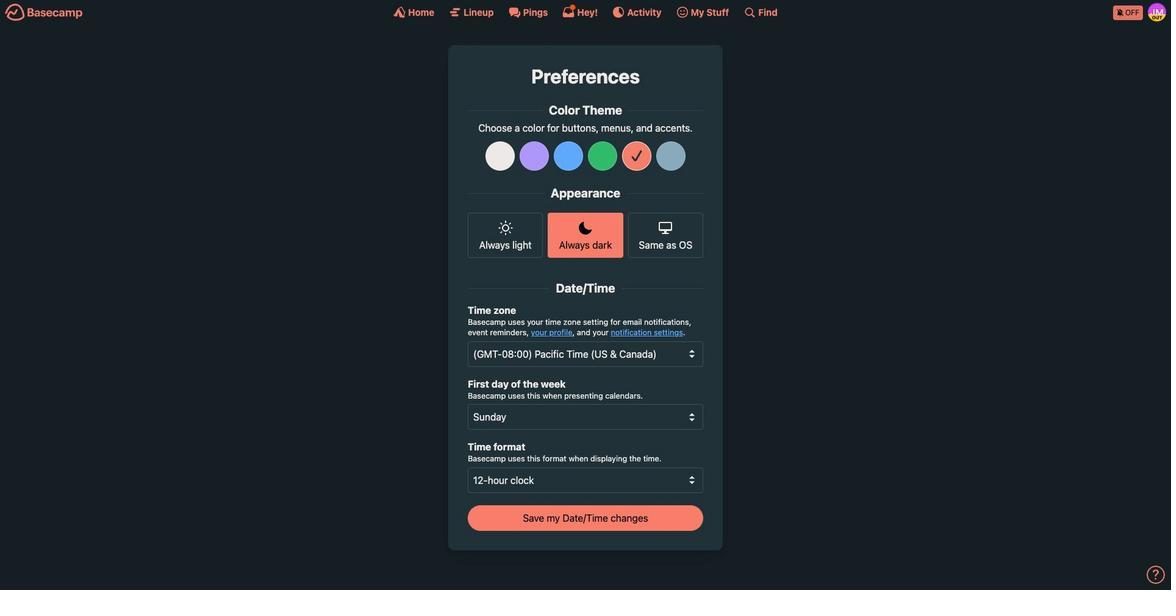 Task type: locate. For each thing, give the bounding box(es) containing it.
jer mill image
[[1148, 3, 1167, 21]]

keyboard shortcut: ⌘ + / image
[[744, 6, 756, 18]]

None submit
[[468, 506, 704, 531]]



Task type: vqa. For each thing, say whether or not it's contained in the screenshot.
topmost You've
no



Task type: describe. For each thing, give the bounding box(es) containing it.
switch accounts image
[[5, 3, 83, 22]]

main element
[[0, 0, 1172, 24]]



